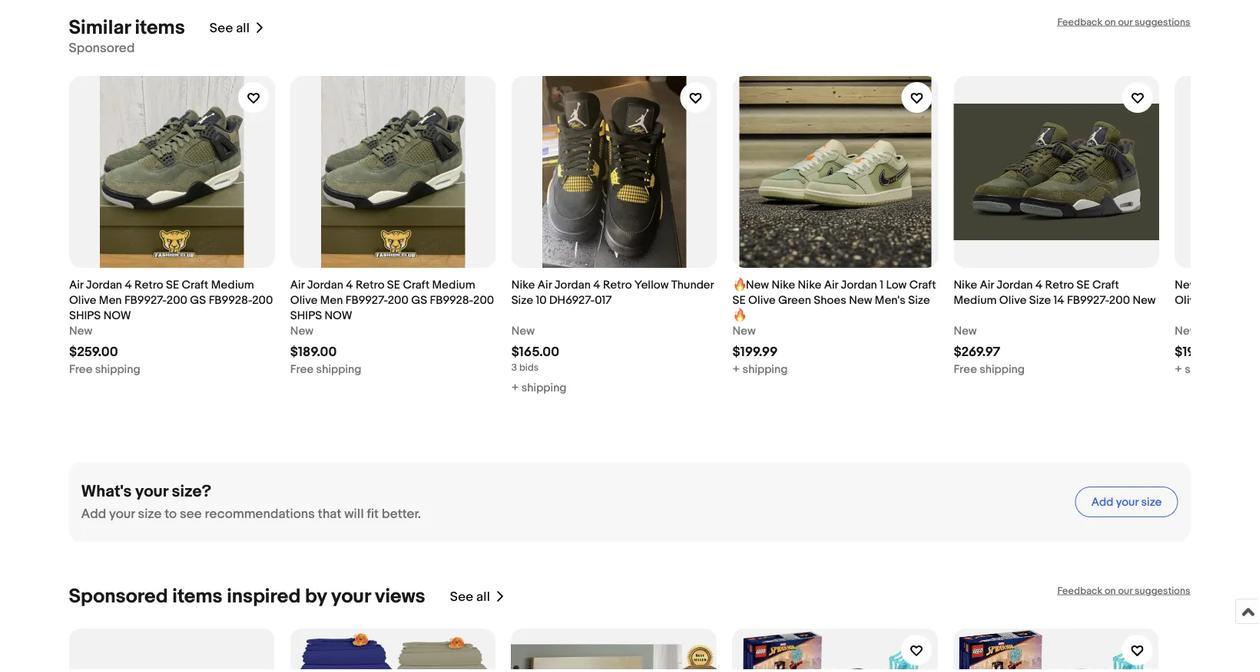 Task type: locate. For each thing, give the bounding box(es) containing it.
$199.99 inside new $199.99 + shipping
[[1175, 345, 1220, 361]]

1 horizontal spatial now
[[324, 309, 352, 323]]

0 vertical spatial feedback
[[1058, 16, 1103, 28]]

2 horizontal spatial fb9927-
[[1067, 294, 1109, 307]]

1 now from the left
[[103, 309, 131, 323]]

size inside button
[[1142, 496, 1162, 510]]

air jordan 4 retro se craft medium olive men fb9927-200 gs fb9928-200 ships now new $189.00 free shipping
[[290, 278, 494, 377]]

1 size from the left
[[511, 294, 533, 307]]

+ shipping text field for new
[[732, 362, 788, 377]]

2 jordan from the left
[[307, 278, 343, 292]]

5 air from the left
[[980, 278, 994, 292]]

medium inside nike air jordan 4 retro se craft medium olive size 14 fb9927-200 new
[[954, 294, 997, 307]]

our for similar items
[[1119, 16, 1133, 28]]

olive inside 🔥 new nike nike air jordan 1 low craft se olive green shoes new men's size 🔥 new $199.99 + shipping
[[748, 294, 775, 307]]

1 horizontal spatial add
[[1092, 496, 1114, 510]]

new up the $269.97 text field
[[954, 324, 977, 338]]

gs
[[190, 294, 206, 307], [411, 294, 427, 307]]

medium for $259.00
[[211, 278, 254, 292]]

+ down $199.99 text box at the right of the page
[[1175, 363, 1182, 377]]

new right thunder
[[746, 278, 769, 292]]

1 vertical spatial see all text field
[[450, 589, 490, 606]]

new text field up the $269.97 text field
[[954, 324, 977, 339]]

1 vertical spatial sponsored
[[69, 586, 168, 609]]

1 vertical spatial feedback on our suggestions
[[1058, 586, 1191, 598]]

1 horizontal spatial + shipping text field
[[732, 362, 788, 377]]

2 fb9928- from the left
[[430, 294, 473, 307]]

jordan up new $269.97 free shipping
[[997, 278, 1033, 292]]

air inside nike air jordan 4 retro se craft medium olive size 14 fb9927-200 new
[[980, 278, 994, 292]]

free for $259.00
[[69, 363, 92, 377]]

$259.00
[[69, 345, 118, 361]]

0 vertical spatial feedback on our suggestions link
[[1058, 16, 1191, 28]]

0 horizontal spatial size
[[511, 294, 533, 307]]

0 horizontal spatial + shipping text field
[[511, 380, 566, 396]]

1 fb9928- from the left
[[208, 294, 252, 307]]

new text field up the $165.00
[[511, 324, 534, 339]]

our for sponsored items inspired by your views
[[1119, 586, 1133, 598]]

inspired
[[227, 586, 301, 609]]

1 200 from the left
[[166, 294, 187, 307]]

see all text field for sponsored items inspired by your views
[[450, 589, 490, 606]]

air left jor
[[1227, 278, 1241, 292]]

see all for similar items
[[210, 20, 250, 36]]

1 retro from the left
[[134, 278, 163, 292]]

1 new text field from the left
[[69, 324, 92, 339]]

olive left 14
[[999, 294, 1027, 307]]

1 vertical spatial suggestions
[[1135, 586, 1191, 598]]

jordan
[[86, 278, 122, 292], [307, 278, 343, 292], [554, 278, 591, 292], [841, 278, 877, 292], [997, 278, 1033, 292]]

retro inside the air jordan 4 retro se craft medium olive men fb9927-200 gs fb9928-200 ships now new $259.00 free shipping
[[134, 278, 163, 292]]

jordan left 1
[[841, 278, 877, 292]]

New text field
[[69, 324, 92, 339], [732, 324, 756, 339], [954, 324, 977, 339], [1175, 324, 1198, 339]]

0 horizontal spatial $199.99
[[732, 345, 778, 361]]

0 horizontal spatial see all text field
[[210, 20, 250, 36]]

5 jordan from the left
[[997, 278, 1033, 292]]

feedback on our suggestions link for sponsored items inspired by your views
[[1058, 586, 1191, 598]]

1 new text field from the left
[[290, 324, 313, 339]]

$199.99
[[732, 345, 778, 361], [1175, 345, 1220, 361]]

1 gs from the left
[[190, 294, 206, 307]]

1 sponsored from the top
[[69, 40, 135, 56]]

0 horizontal spatial all
[[236, 20, 250, 36]]

1 ships from the left
[[69, 309, 101, 323]]

men up $189.00 'text box'
[[320, 294, 343, 307]]

new inside new $165.00 3 bids + shipping
[[511, 324, 534, 338]]

14
[[1054, 294, 1064, 307]]

jordan up $259.00
[[86, 278, 122, 292]]

what's
[[81, 482, 132, 502]]

1 vertical spatial on
[[1105, 586, 1116, 598]]

0 horizontal spatial ships
[[69, 309, 101, 323]]

ships up $189.00 'text box'
[[290, 309, 322, 323]]

air up $189.00 'text box'
[[290, 278, 304, 292]]

0 horizontal spatial men
[[99, 294, 121, 307]]

0 horizontal spatial gs
[[190, 294, 206, 307]]

see all for sponsored items inspired by your views
[[450, 589, 490, 606]]

size inside nike air jordan 4 retro se craft medium olive size 14 fb9927-200 new
[[1029, 294, 1051, 307]]

0 horizontal spatial add
[[81, 507, 106, 523]]

air up new $269.97 free shipping
[[980, 278, 994, 292]]

200
[[166, 294, 187, 307], [252, 294, 273, 307], [387, 294, 408, 307], [473, 294, 494, 307], [1109, 294, 1130, 307]]

shipping inside the air jordan 4 retro se craft medium olive men fb9927-200 gs fb9928-200 ships now new $259.00 free shipping
[[95, 363, 140, 377]]

🔥 right thunder
[[732, 278, 743, 292]]

now inside the air jordan 4 retro se craft medium olive men fb9927-200 gs fb9928-200 ships now new $259.00 free shipping
[[103, 309, 131, 323]]

🔥 up $199.99 text field
[[732, 309, 743, 323]]

+ down $199.99 text field
[[732, 363, 740, 377]]

nike inside nike air jordan 4 retro yellow thunder size 10 dh6927-017
[[511, 278, 535, 292]]

5 nike from the left
[[1201, 278, 1224, 292]]

new up $189.00 'text box'
[[290, 324, 313, 338]]

3 4 from the left
[[593, 278, 600, 292]]

3 new text field from the left
[[954, 324, 977, 339]]

0 vertical spatial see all text field
[[210, 20, 250, 36]]

men
[[99, 294, 121, 307], [320, 294, 343, 307]]

2 men from the left
[[320, 294, 343, 307]]

new left jor
[[1175, 278, 1198, 292]]

1 horizontal spatial men
[[320, 294, 343, 307]]

add
[[1092, 496, 1114, 510], [81, 507, 106, 523]]

new text field up $199.99 text box at the right of the page
[[1175, 324, 1198, 339]]

4 jordan from the left
[[841, 278, 877, 292]]

1 nike from the left
[[511, 278, 535, 292]]

nike inside nike air jordan 4 retro se craft medium olive size 14 fb9927-200 new
[[954, 278, 977, 292]]

1 horizontal spatial fb9927-
[[345, 294, 387, 307]]

ships up $259.00
[[69, 309, 101, 323]]

Free shipping text field
[[290, 362, 361, 377], [954, 362, 1025, 377]]

suggestions for similar items
[[1135, 16, 1191, 28]]

shipping
[[95, 363, 140, 377], [316, 363, 361, 377], [742, 363, 788, 377], [980, 363, 1025, 377], [1185, 363, 1230, 377], [521, 381, 566, 395]]

men inside air jordan 4 retro se craft medium olive men fb9927-200 gs fb9928-200 ships now new $189.00 free shipping
[[320, 294, 343, 307]]

0 horizontal spatial now
[[103, 309, 131, 323]]

new up $259.00
[[69, 324, 92, 338]]

new inside new $199.99 + shipping
[[1175, 324, 1198, 338]]

1 horizontal spatial see all
[[450, 589, 490, 606]]

free down $259.00
[[69, 363, 92, 377]]

3 olive from the left
[[748, 294, 775, 307]]

recommendations
[[205, 507, 315, 523]]

+ shipping text field for $199.99
[[1175, 362, 1230, 377]]

shipping down $199.99 text box at the right of the page
[[1185, 363, 1230, 377]]

5 200 from the left
[[1109, 294, 1130, 307]]

1 horizontal spatial see all text field
[[450, 589, 490, 606]]

air inside new nike air jor
[[1227, 278, 1241, 292]]

ships inside the air jordan 4 retro se craft medium olive men fb9927-200 gs fb9928-200 ships now new $259.00 free shipping
[[69, 309, 101, 323]]

new text field up $189.00 'text box'
[[290, 324, 313, 339]]

2 new text field from the left
[[511, 324, 534, 339]]

new text field up $199.99 text field
[[732, 324, 756, 339]]

new left new nike air jor
[[1133, 294, 1156, 307]]

2 olive from the left
[[290, 294, 317, 307]]

0 vertical spatial 🔥
[[732, 278, 743, 292]]

medium inside air jordan 4 retro se craft medium olive men fb9927-200 gs fb9928-200 ships now new $189.00 free shipping
[[432, 278, 475, 292]]

4 inside air jordan 4 retro se craft medium olive men fb9927-200 gs fb9928-200 ships now new $189.00 free shipping
[[346, 278, 353, 292]]

jor
[[1244, 278, 1260, 292]]

4 craft from the left
[[1092, 278, 1119, 292]]

items left inspired in the left bottom of the page
[[172, 586, 223, 609]]

air inside 🔥 new nike nike air jordan 1 low craft se olive green shoes new men's size 🔥 new $199.99 + shipping
[[824, 278, 838, 292]]

olive left green
[[748, 294, 775, 307]]

0 vertical spatial items
[[135, 16, 185, 40]]

fit
[[367, 507, 379, 523]]

3 size from the left
[[1029, 294, 1051, 307]]

feedback
[[1058, 16, 1103, 28], [1058, 586, 1103, 598]]

2 gs from the left
[[411, 294, 427, 307]]

3
[[511, 362, 517, 374]]

shipping down bids
[[521, 381, 566, 395]]

0 vertical spatial on
[[1105, 16, 1116, 28]]

new up $199.99 text box at the right of the page
[[1175, 324, 1198, 338]]

size left 14
[[1029, 294, 1051, 307]]

1 olive from the left
[[69, 294, 96, 307]]

new $269.97 free shipping
[[954, 324, 1025, 377]]

0 vertical spatial see all link
[[210, 16, 265, 40]]

thunder
[[671, 278, 714, 292]]

see
[[180, 507, 202, 523]]

nike
[[511, 278, 535, 292], [772, 278, 795, 292], [798, 278, 821, 292], [954, 278, 977, 292], [1201, 278, 1224, 292]]

size?
[[172, 482, 211, 502]]

fb9928-
[[208, 294, 252, 307], [430, 294, 473, 307]]

medium
[[211, 278, 254, 292], [432, 278, 475, 292], [954, 294, 997, 307]]

3 air from the left
[[537, 278, 552, 292]]

feedback on our suggestions
[[1058, 16, 1191, 28], [1058, 586, 1191, 598]]

air up 10
[[537, 278, 552, 292]]

free shipping text field down $189.00 'text box'
[[290, 362, 361, 377]]

shipping down $199.99 text field
[[742, 363, 788, 377]]

4 nike from the left
[[954, 278, 977, 292]]

ships
[[69, 309, 101, 323], [290, 309, 322, 323]]

2 retro from the left
[[355, 278, 384, 292]]

new up the $165.00
[[511, 324, 534, 338]]

See all text field
[[210, 20, 250, 36], [450, 589, 490, 606]]

1 free shipping text field from the left
[[290, 362, 361, 377]]

2 sponsored from the top
[[69, 586, 168, 609]]

1 horizontal spatial size
[[1142, 496, 1162, 510]]

3 retro from the left
[[603, 278, 632, 292]]

+ shipping text field down bids
[[511, 380, 566, 396]]

1 vertical spatial see all link
[[450, 586, 505, 609]]

2 horizontal spatial + shipping text field
[[1175, 362, 1230, 377]]

2 craft from the left
[[403, 278, 429, 292]]

2 feedback from the top
[[1058, 586, 1103, 598]]

1 vertical spatial all
[[477, 589, 490, 606]]

1 horizontal spatial free
[[290, 363, 313, 377]]

1 vertical spatial 🔥
[[732, 309, 743, 323]]

new inside nike air jordan 4 retro se craft medium olive size 14 fb9927-200 new
[[1133, 294, 1156, 307]]

shipping down $189.00 'text box'
[[316, 363, 361, 377]]

our
[[1119, 16, 1133, 28], [1119, 586, 1133, 598]]

1 feedback on our suggestions link from the top
[[1058, 16, 1191, 28]]

2 horizontal spatial +
[[1175, 363, 1182, 377]]

add your size
[[1092, 496, 1162, 510]]

Add your size to see recommendations that will fit better. text field
[[81, 507, 421, 523]]

1 feedback from the top
[[1058, 16, 1103, 28]]

1 fb9927- from the left
[[124, 294, 166, 307]]

3 craft from the left
[[909, 278, 936, 292]]

new $199.99 + shipping
[[1175, 324, 1230, 377]]

fb9928- inside air jordan 4 retro se craft medium olive men fb9927-200 gs fb9928-200 ships now new $189.00 free shipping
[[430, 294, 473, 307]]

free shipping text field for $189.00
[[290, 362, 361, 377]]

free
[[69, 363, 92, 377], [290, 363, 313, 377], [954, 363, 977, 377]]

on
[[1105, 16, 1116, 28], [1105, 586, 1116, 598]]

fb9927- inside the air jordan 4 retro se craft medium olive men fb9927-200 gs fb9928-200 ships now new $259.00 free shipping
[[124, 294, 166, 307]]

items
[[135, 16, 185, 40], [172, 586, 223, 609]]

1 horizontal spatial free shipping text field
[[954, 362, 1025, 377]]

1 horizontal spatial gs
[[411, 294, 427, 307]]

men inside the air jordan 4 retro se craft medium olive men fb9927-200 gs fb9928-200 ships now new $259.00 free shipping
[[99, 294, 121, 307]]

$259.00 text field
[[69, 345, 118, 361]]

0 horizontal spatial see all
[[210, 20, 250, 36]]

0 horizontal spatial size
[[138, 507, 162, 523]]

0 horizontal spatial see all link
[[210, 16, 265, 40]]

2 feedback on our suggestions link from the top
[[1058, 586, 1191, 598]]

+ shipping text field down $199.99 text field
[[732, 362, 788, 377]]

1 vertical spatial see
[[450, 589, 474, 606]]

1 feedback on our suggestions from the top
[[1058, 16, 1191, 28]]

shipping down $259.00 text field
[[95, 363, 140, 377]]

shipping inside new $165.00 3 bids + shipping
[[521, 381, 566, 395]]

1 horizontal spatial medium
[[432, 278, 475, 292]]

fb9927- inside air jordan 4 retro se craft medium olive men fb9927-200 gs fb9928-200 ships now new $189.00 free shipping
[[345, 294, 387, 307]]

2 horizontal spatial size
[[1029, 294, 1051, 307]]

2 now from the left
[[324, 309, 352, 323]]

olive up $259.00
[[69, 294, 96, 307]]

new text field for $189.00
[[290, 324, 313, 339]]

air up $259.00
[[69, 278, 83, 292]]

size inside 🔥 new nike nike air jordan 1 low craft se olive green shoes new men's size 🔥 new $199.99 + shipping
[[908, 294, 930, 307]]

now up $259.00
[[103, 309, 131, 323]]

air jordan 4 retro se craft medium olive men fb9927-200 gs fb9928-200 ships now new $259.00 free shipping
[[69, 278, 273, 377]]

1 horizontal spatial new text field
[[511, 324, 534, 339]]

fb9927- for $189.00
[[345, 294, 387, 307]]

0 horizontal spatial medium
[[211, 278, 254, 292]]

1 🔥 from the top
[[732, 278, 743, 292]]

new left men's
[[849, 294, 872, 307]]

1 horizontal spatial all
[[477, 589, 490, 606]]

1 air from the left
[[69, 278, 83, 292]]

1 vertical spatial our
[[1119, 586, 1133, 598]]

4 olive from the left
[[999, 294, 1027, 307]]

free inside the air jordan 4 retro se craft medium olive men fb9927-200 gs fb9928-200 ships now new $259.00 free shipping
[[69, 363, 92, 377]]

0 vertical spatial see
[[210, 20, 233, 36]]

fb9928- inside the air jordan 4 retro se craft medium olive men fb9927-200 gs fb9928-200 ships now new $259.00 free shipping
[[208, 294, 252, 307]]

0 vertical spatial sponsored
[[69, 40, 135, 56]]

1 craft from the left
[[181, 278, 208, 292]]

craft
[[181, 278, 208, 292], [403, 278, 429, 292], [909, 278, 936, 292], [1092, 278, 1119, 292]]

size
[[1142, 496, 1162, 510], [138, 507, 162, 523]]

0 horizontal spatial fb9927-
[[124, 294, 166, 307]]

fb9928- for $189.00
[[430, 294, 473, 307]]

0 vertical spatial our
[[1119, 16, 1133, 28]]

men up $259.00
[[99, 294, 121, 307]]

see all link
[[210, 16, 265, 40], [450, 586, 505, 609]]

all
[[236, 20, 250, 36], [477, 589, 490, 606]]

new text field for jordan
[[69, 324, 92, 339]]

now up $189.00 'text box'
[[324, 309, 352, 323]]

1 horizontal spatial see
[[450, 589, 474, 606]]

free inside air jordan 4 retro se craft medium olive men fb9927-200 gs fb9928-200 ships now new $189.00 free shipping
[[290, 363, 313, 377]]

0 horizontal spatial new text field
[[290, 324, 313, 339]]

jordan up dh6927-
[[554, 278, 591, 292]]

2 free from the left
[[290, 363, 313, 377]]

gs inside the air jordan 4 retro se craft medium olive men fb9927-200 gs fb9928-200 ships now new $259.00 free shipping
[[190, 294, 206, 307]]

2 fb9927- from the left
[[345, 294, 387, 307]]

retro
[[134, 278, 163, 292], [355, 278, 384, 292], [603, 278, 632, 292], [1045, 278, 1074, 292]]

2 air from the left
[[290, 278, 304, 292]]

1 vertical spatial feedback on our suggestions link
[[1058, 586, 1191, 598]]

green
[[778, 294, 811, 307]]

3 free from the left
[[954, 363, 977, 377]]

2 on from the top
[[1105, 586, 1116, 598]]

0 horizontal spatial fb9928-
[[208, 294, 252, 307]]

shipping inside new $199.99 + shipping
[[1185, 363, 1230, 377]]

olive inside the air jordan 4 retro se craft medium olive men fb9927-200 gs fb9928-200 ships now new $259.00 free shipping
[[69, 294, 96, 307]]

size left 10
[[511, 294, 533, 307]]

2 new text field from the left
[[732, 324, 756, 339]]

2 size from the left
[[908, 294, 930, 307]]

$269.97 text field
[[954, 345, 1000, 361]]

new text field up $259.00
[[69, 324, 92, 339]]

+ shipping text field
[[732, 362, 788, 377], [1175, 362, 1230, 377], [511, 380, 566, 396]]

0 horizontal spatial free shipping text field
[[290, 362, 361, 377]]

shipping inside new $269.97 free shipping
[[980, 363, 1025, 377]]

sponsored
[[69, 40, 135, 56], [69, 586, 168, 609]]

shipping down the $269.97 text field
[[980, 363, 1025, 377]]

0 vertical spatial see all
[[210, 20, 250, 36]]

1 our from the top
[[1119, 16, 1133, 28]]

fb9927-
[[124, 294, 166, 307], [345, 294, 387, 307], [1067, 294, 1109, 307]]

1 horizontal spatial $199.99
[[1175, 345, 1220, 361]]

1 jordan from the left
[[86, 278, 122, 292]]

olive
[[69, 294, 96, 307], [290, 294, 317, 307], [748, 294, 775, 307], [999, 294, 1027, 307]]

2 free shipping text field from the left
[[954, 362, 1025, 377]]

1 vertical spatial see all
[[450, 589, 490, 606]]

1 4 from the left
[[124, 278, 132, 292]]

$269.97
[[954, 345, 1000, 361]]

retro inside nike air jordan 4 retro yellow thunder size 10 dh6927-017
[[603, 278, 632, 292]]

jordan inside air jordan 4 retro se craft medium olive men fb9927-200 gs fb9928-200 ships now new $189.00 free shipping
[[307, 278, 343, 292]]

$165.00
[[511, 345, 559, 361]]

jordan up $189.00 'text box'
[[307, 278, 343, 292]]

2 our from the top
[[1119, 586, 1133, 598]]

1 horizontal spatial see all link
[[450, 586, 505, 609]]

1 vertical spatial feedback
[[1058, 586, 1103, 598]]

shoes
[[814, 294, 846, 307]]

gs for $259.00
[[190, 294, 206, 307]]

1 horizontal spatial ships
[[290, 309, 322, 323]]

+ shipping text field down $199.99 text box at the right of the page
[[1175, 362, 1230, 377]]

0 vertical spatial all
[[236, 20, 250, 36]]

gs inside air jordan 4 retro se craft medium olive men fb9927-200 gs fb9928-200 ships now new $189.00 free shipping
[[411, 294, 427, 307]]

se
[[166, 278, 179, 292], [387, 278, 400, 292], [1077, 278, 1090, 292], [732, 294, 746, 307]]

3 jordan from the left
[[554, 278, 591, 292]]

better.
[[382, 507, 421, 523]]

0 vertical spatial feedback on our suggestions
[[1058, 16, 1191, 28]]

1 men from the left
[[99, 294, 121, 307]]

air inside air jordan 4 retro se craft medium olive men fb9927-200 gs fb9928-200 ships now new $189.00 free shipping
[[290, 278, 304, 292]]

2 horizontal spatial medium
[[954, 294, 997, 307]]

2 ships from the left
[[290, 309, 322, 323]]

fb9928- for $259.00
[[208, 294, 252, 307]]

add your size button
[[1076, 487, 1178, 518]]

similar
[[69, 16, 131, 40]]

2 suggestions from the top
[[1135, 586, 1191, 598]]

olive up $189.00 'text box'
[[290, 294, 317, 307]]

4 inside nike air jordan 4 retro se craft medium olive size 14 fb9927-200 new
[[1035, 278, 1043, 292]]

4 new text field from the left
[[1175, 324, 1198, 339]]

air up shoes
[[824, 278, 838, 292]]

now for $189.00
[[324, 309, 352, 323]]

New text field
[[290, 324, 313, 339], [511, 324, 534, 339]]

+ inside 🔥 new nike nike air jordan 1 low craft se olive green shoes new men's size 🔥 new $199.99 + shipping
[[732, 363, 740, 377]]

ships inside air jordan 4 retro se craft medium olive men fb9927-200 gs fb9928-200 ships now new $189.00 free shipping
[[290, 309, 322, 323]]

now inside air jordan 4 retro se craft medium olive men fb9927-200 gs fb9928-200 ships now new $189.00 free shipping
[[324, 309, 352, 323]]

size right men's
[[908, 294, 930, 307]]

4 air from the left
[[824, 278, 838, 292]]

feedback for similar items
[[1058, 16, 1103, 28]]

craft inside air jordan 4 retro se craft medium olive men fb9927-200 gs fb9928-200 ships now new $189.00 free shipping
[[403, 278, 429, 292]]

2 4 from the left
[[346, 278, 353, 292]]

0 horizontal spatial see
[[210, 20, 233, 36]]

1 suggestions from the top
[[1135, 16, 1191, 28]]

1 horizontal spatial fb9928-
[[430, 294, 473, 307]]

0 horizontal spatial free
[[69, 363, 92, 377]]

free shipping text field down the $269.97 text field
[[954, 362, 1025, 377]]

suggestions for sponsored items inspired by your views
[[1135, 586, 1191, 598]]

jordan inside the air jordan 4 retro se craft medium olive men fb9927-200 gs fb9928-200 ships now new $259.00 free shipping
[[86, 278, 122, 292]]

feedback on our suggestions link
[[1058, 16, 1191, 28], [1058, 586, 1191, 598]]

items right similar
[[135, 16, 185, 40]]

1 on from the top
[[1105, 16, 1116, 28]]

0 horizontal spatial +
[[511, 381, 519, 395]]

+
[[732, 363, 740, 377], [1175, 363, 1182, 377], [511, 381, 519, 395]]

your
[[135, 482, 168, 502], [1116, 496, 1139, 510], [109, 507, 135, 523], [331, 586, 371, 609]]

1 horizontal spatial size
[[908, 294, 930, 307]]

medium inside the air jordan 4 retro se craft medium olive men fb9927-200 gs fb9928-200 ships now new $259.00 free shipping
[[211, 278, 254, 292]]

🔥
[[732, 278, 743, 292], [732, 309, 743, 323]]

see all
[[210, 20, 250, 36], [450, 589, 490, 606]]

2 feedback on our suggestions from the top
[[1058, 586, 1191, 598]]

3 fb9927- from the left
[[1067, 294, 1109, 307]]

4 retro from the left
[[1045, 278, 1074, 292]]

+ down 3
[[511, 381, 519, 395]]

see
[[210, 20, 233, 36], [450, 589, 474, 606]]

2 $199.99 from the left
[[1175, 345, 1220, 361]]

suggestions
[[1135, 16, 1191, 28], [1135, 586, 1191, 598]]

free down $189.00 'text box'
[[290, 363, 313, 377]]

2 horizontal spatial free
[[954, 363, 977, 377]]

1 free from the left
[[69, 363, 92, 377]]

🔥 new nike nike air jordan 1 low craft se olive green shoes new men's size 🔥 new $199.99 + shipping
[[732, 278, 936, 377]]

now
[[103, 309, 131, 323], [324, 309, 352, 323]]

size
[[511, 294, 533, 307], [908, 294, 930, 307], [1029, 294, 1051, 307]]

1 $199.99 from the left
[[732, 345, 778, 361]]

1 horizontal spatial +
[[732, 363, 740, 377]]

0 vertical spatial suggestions
[[1135, 16, 1191, 28]]

2 🔥 from the top
[[732, 309, 743, 323]]

new
[[746, 278, 769, 292], [1175, 278, 1198, 292], [849, 294, 872, 307], [1133, 294, 1156, 307], [69, 324, 92, 338], [290, 324, 313, 338], [511, 324, 534, 338], [732, 324, 756, 338], [954, 324, 977, 338], [1175, 324, 1198, 338]]

017
[[595, 294, 612, 307]]

to
[[165, 507, 177, 523]]

4 4 from the left
[[1035, 278, 1043, 292]]

6 air from the left
[[1227, 278, 1241, 292]]

medium for $189.00
[[432, 278, 475, 292]]

on for similar items
[[1105, 16, 1116, 28]]

4
[[124, 278, 132, 292], [346, 278, 353, 292], [593, 278, 600, 292], [1035, 278, 1043, 292]]

air
[[69, 278, 83, 292], [290, 278, 304, 292], [537, 278, 552, 292], [824, 278, 838, 292], [980, 278, 994, 292], [1227, 278, 1241, 292]]

free down the $269.97 text field
[[954, 363, 977, 377]]

1 vertical spatial items
[[172, 586, 223, 609]]

shipping inside air jordan 4 retro se craft medium olive men fb9927-200 gs fb9928-200 ships now new $189.00 free shipping
[[316, 363, 361, 377]]



Task type: describe. For each thing, give the bounding box(es) containing it.
10
[[536, 294, 547, 307]]

low
[[886, 278, 907, 292]]

on for sponsored items inspired by your views
[[1105, 586, 1116, 598]]

new nike air jor
[[1175, 278, 1260, 307]]

se inside nike air jordan 4 retro se craft medium olive size 14 fb9927-200 new
[[1077, 278, 1090, 292]]

that
[[318, 507, 341, 523]]

jordan inside 🔥 new nike nike air jordan 1 low craft se olive green shoes new men's size 🔥 new $199.99 + shipping
[[841, 278, 877, 292]]

2 nike from the left
[[772, 278, 795, 292]]

new text field for $165.00
[[511, 324, 534, 339]]

feedback on our suggestions for sponsored items inspired by your views
[[1058, 586, 1191, 598]]

free shipping text field for $269.97
[[954, 362, 1025, 377]]

$199.99 text field
[[732, 345, 778, 361]]

add inside what's your size? add your size to see recommendations that will fit better.
[[81, 507, 106, 523]]

Sponsored text field
[[69, 40, 135, 56]]

$165.00 text field
[[511, 345, 559, 361]]

air inside the air jordan 4 retro se craft medium olive men fb9927-200 gs fb9928-200 ships now new $259.00 free shipping
[[69, 278, 83, 292]]

4 inside the air jordan 4 retro se craft medium olive men fb9927-200 gs fb9928-200 ships now new $259.00 free shipping
[[124, 278, 132, 292]]

craft inside nike air jordan 4 retro se craft medium olive size 14 fb9927-200 new
[[1092, 278, 1119, 292]]

ships for $259.00
[[69, 309, 101, 323]]

size inside what's your size? add your size to see recommendations that will fit better.
[[138, 507, 162, 523]]

2 200 from the left
[[252, 294, 273, 307]]

4 200 from the left
[[473, 294, 494, 307]]

new text field for new
[[732, 324, 756, 339]]

sponsored items inspired by your views
[[69, 586, 426, 609]]

4 inside nike air jordan 4 retro yellow thunder size 10 dh6927-017
[[593, 278, 600, 292]]

views
[[375, 586, 426, 609]]

free for $189.00
[[290, 363, 313, 377]]

$199.99 inside 🔥 new nike nike air jordan 1 low craft se olive green shoes new men's size 🔥 new $199.99 + shipping
[[732, 345, 778, 361]]

+ inside new $199.99 + shipping
[[1175, 363, 1182, 377]]

$189.00 text field
[[290, 345, 336, 361]]

shipping inside 🔥 new nike nike air jordan 1 low craft se olive green shoes new men's size 🔥 new $199.99 + shipping
[[742, 363, 788, 377]]

retro inside air jordan 4 retro se craft medium olive men fb9927-200 gs fb9928-200 ships now new $189.00 free shipping
[[355, 278, 384, 292]]

3 bids text field
[[511, 362, 539, 374]]

all for sponsored items inspired by your views
[[477, 589, 490, 606]]

see all text field for similar items
[[210, 20, 250, 36]]

1
[[880, 278, 883, 292]]

fb9927- for $259.00
[[124, 294, 166, 307]]

nike air jordan 4 retro yellow thunder size 10 dh6927-017
[[511, 278, 714, 307]]

size inside nike air jordan 4 retro yellow thunder size 10 dh6927-017
[[511, 294, 533, 307]]

will
[[344, 507, 364, 523]]

all for similar items
[[236, 20, 250, 36]]

Free shipping text field
[[69, 362, 140, 377]]

craft inside 🔥 new nike nike air jordan 1 low craft se olive green shoes new men's size 🔥 new $199.99 + shipping
[[909, 278, 936, 292]]

see for similar items
[[210, 20, 233, 36]]

olive inside air jordan 4 retro se craft medium olive men fb9927-200 gs fb9928-200 ships now new $189.00 free shipping
[[290, 294, 317, 307]]

craft inside the air jordan 4 retro se craft medium olive men fb9927-200 gs fb9928-200 ships now new $259.00 free shipping
[[181, 278, 208, 292]]

see all link for similar items
[[210, 16, 265, 40]]

+ inside new $165.00 3 bids + shipping
[[511, 381, 519, 395]]

by
[[305, 586, 327, 609]]

air inside nike air jordan 4 retro yellow thunder size 10 dh6927-017
[[537, 278, 552, 292]]

3 nike from the left
[[798, 278, 821, 292]]

dh6927-
[[549, 294, 595, 307]]

ships for $189.00
[[290, 309, 322, 323]]

3 200 from the left
[[387, 294, 408, 307]]

feedback on our suggestions link for similar items
[[1058, 16, 1191, 28]]

men's
[[875, 294, 906, 307]]

what's your size? add your size to see recommendations that will fit better.
[[81, 482, 421, 523]]

olive inside nike air jordan 4 retro se craft medium olive size 14 fb9927-200 new
[[999, 294, 1027, 307]]

fb9927- inside nike air jordan 4 retro se craft medium olive size 14 fb9927-200 new
[[1067, 294, 1109, 307]]

feedback for sponsored items inspired by your views
[[1058, 586, 1103, 598]]

sponsored for sponsored items inspired by your views
[[69, 586, 168, 609]]

jordan inside nike air jordan 4 retro se craft medium olive size 14 fb9927-200 new
[[997, 278, 1033, 292]]

se inside 🔥 new nike nike air jordan 1 low craft se olive green shoes new men's size 🔥 new $199.99 + shipping
[[732, 294, 746, 307]]

similar items
[[69, 16, 185, 40]]

nike inside new nike air jor
[[1201, 278, 1224, 292]]

new text field for $269.97
[[954, 324, 977, 339]]

items for similar
[[135, 16, 185, 40]]

$199.99 text field
[[1175, 345, 1220, 361]]

see all link for sponsored items inspired by your views
[[450, 586, 505, 609]]

gs for $189.00
[[411, 294, 427, 307]]

free inside new $269.97 free shipping
[[954, 363, 977, 377]]

add inside button
[[1092, 496, 1114, 510]]

se inside air jordan 4 retro se craft medium olive men fb9927-200 gs fb9928-200 ships now new $189.00 free shipping
[[387, 278, 400, 292]]

now for $259.00
[[103, 309, 131, 323]]

new inside new $269.97 free shipping
[[954, 324, 977, 338]]

jordan inside nike air jordan 4 retro yellow thunder size 10 dh6927-017
[[554, 278, 591, 292]]

new $165.00 3 bids + shipping
[[511, 324, 566, 395]]

items for sponsored
[[172, 586, 223, 609]]

bids
[[519, 362, 539, 374]]

see for sponsored items inspired by your views
[[450, 589, 474, 606]]

new text field for $199.99
[[1175, 324, 1198, 339]]

men for $259.00
[[99, 294, 121, 307]]

feedback on our suggestions for similar items
[[1058, 16, 1191, 28]]

retro inside nike air jordan 4 retro se craft medium olive size 14 fb9927-200 new
[[1045, 278, 1074, 292]]

new up $199.99 text field
[[732, 324, 756, 338]]

$189.00
[[290, 345, 336, 361]]

se inside the air jordan 4 retro se craft medium olive men fb9927-200 gs fb9928-200 ships now new $259.00 free shipping
[[166, 278, 179, 292]]

new inside air jordan 4 retro se craft medium olive men fb9927-200 gs fb9928-200 ships now new $189.00 free shipping
[[290, 324, 313, 338]]

+ shipping text field for $165.00
[[511, 380, 566, 396]]

nike air jordan 4 retro se craft medium olive size 14 fb9927-200 new
[[954, 278, 1156, 307]]

your inside button
[[1116, 496, 1139, 510]]

yellow
[[634, 278, 669, 292]]

200 inside nike air jordan 4 retro se craft medium olive size 14 fb9927-200 new
[[1109, 294, 1130, 307]]

new inside the air jordan 4 retro se craft medium olive men fb9927-200 gs fb9928-200 ships now new $259.00 free shipping
[[69, 324, 92, 338]]

sponsored for the sponsored text box
[[69, 40, 135, 56]]

men for $189.00
[[320, 294, 343, 307]]

new inside new nike air jor
[[1175, 278, 1198, 292]]



Task type: vqa. For each thing, say whether or not it's contained in the screenshot.
Top Rated Plus
no



